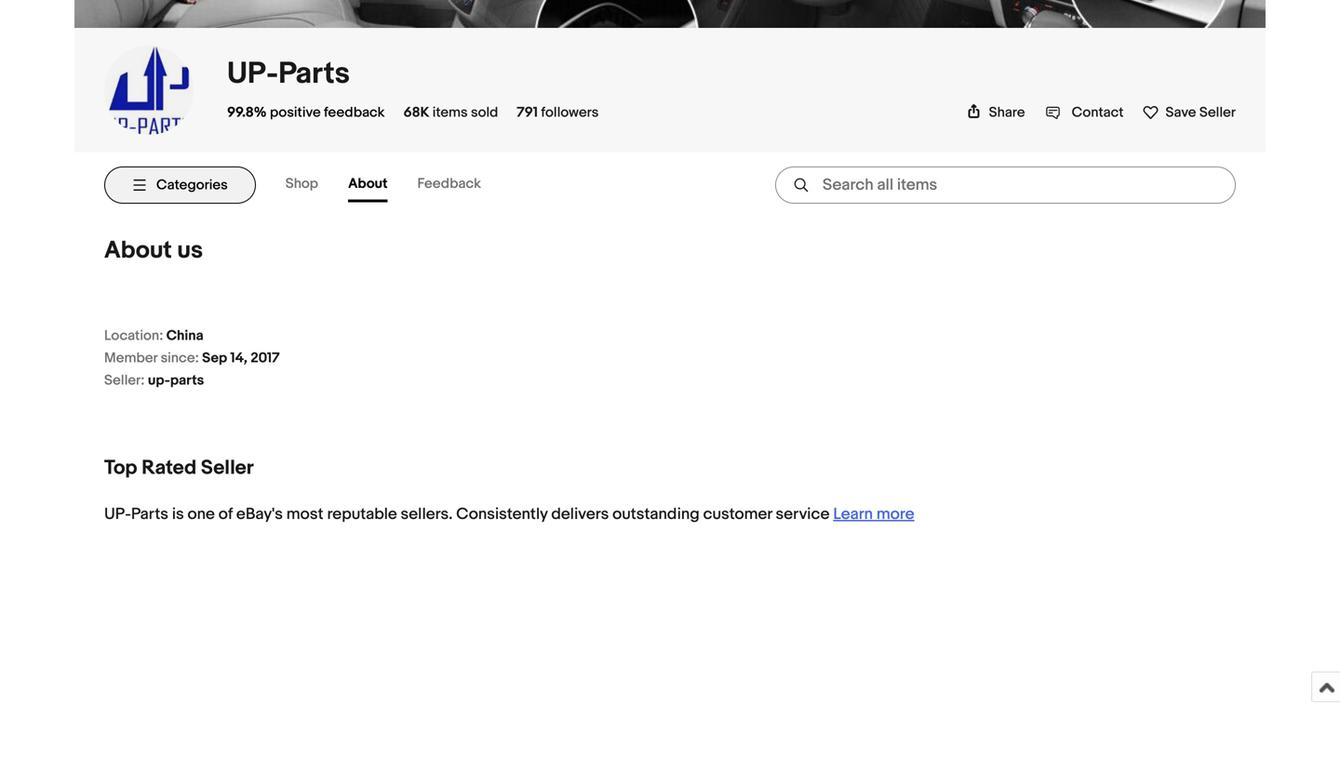 Task type: vqa. For each thing, say whether or not it's contained in the screenshot.
CONTACT
yes



Task type: locate. For each thing, give the bounding box(es) containing it.
parts
[[278, 56, 350, 92], [131, 505, 168, 525]]

seller inside button
[[1200, 104, 1236, 121]]

1 horizontal spatial about
[[348, 175, 388, 192]]

up-
[[227, 56, 278, 92], [104, 505, 131, 525]]

since:
[[161, 350, 199, 367]]

customer
[[703, 505, 772, 525]]

ebay's
[[236, 505, 283, 525]]

save
[[1166, 104, 1197, 121]]

save seller
[[1166, 104, 1236, 121]]

location:
[[104, 328, 163, 344]]

0 horizontal spatial about
[[104, 236, 172, 265]]

delivers
[[551, 505, 609, 525]]

about inside tab list
[[348, 175, 388, 192]]

seller
[[1200, 104, 1236, 121], [201, 456, 254, 480]]

1 vertical spatial parts
[[131, 505, 168, 525]]

categories button
[[104, 167, 256, 204]]

seller right 'save'
[[1200, 104, 1236, 121]]

0 vertical spatial about
[[348, 175, 388, 192]]

contact
[[1072, 104, 1124, 121]]

location: china member since: sep 14, 2017 seller: up-parts
[[104, 328, 280, 389]]

1 vertical spatial seller
[[201, 456, 254, 480]]

2017
[[251, 350, 280, 367]]

member
[[104, 350, 158, 367]]

about left us
[[104, 236, 172, 265]]

reputable
[[327, 505, 397, 525]]

about for about
[[348, 175, 388, 192]]

Search all items field
[[776, 167, 1236, 204]]

learn
[[834, 505, 873, 525]]

1 horizontal spatial parts
[[278, 56, 350, 92]]

seller:
[[104, 372, 145, 389]]

about
[[348, 175, 388, 192], [104, 236, 172, 265]]

0 horizontal spatial parts
[[131, 505, 168, 525]]

up- up 99.8%
[[227, 56, 278, 92]]

save seller button
[[1143, 100, 1236, 121]]

one
[[188, 505, 215, 525]]

about us
[[104, 236, 203, 265]]

0 vertical spatial parts
[[278, 56, 350, 92]]

0 horizontal spatial up-
[[104, 505, 131, 525]]

tab list
[[286, 168, 511, 202]]

0 vertical spatial up-
[[227, 56, 278, 92]]

about right shop
[[348, 175, 388, 192]]

is
[[172, 505, 184, 525]]

top
[[104, 456, 137, 480]]

parts up 99.8% positive feedback
[[278, 56, 350, 92]]

shop
[[286, 175, 318, 192]]

0 vertical spatial seller
[[1200, 104, 1236, 121]]

sold
[[471, 104, 498, 121]]

parts left is
[[131, 505, 168, 525]]

up- down top
[[104, 505, 131, 525]]

followers
[[541, 104, 599, 121]]

1 vertical spatial about
[[104, 236, 172, 265]]

99.8%
[[227, 104, 267, 121]]

1 horizontal spatial seller
[[1200, 104, 1236, 121]]

contact link
[[1046, 104, 1124, 121]]

1 vertical spatial up-
[[104, 505, 131, 525]]

up-parts is one of ebay's most reputable sellers. consistently delivers outstanding customer service learn more
[[104, 505, 915, 525]]

top rated seller
[[104, 456, 254, 480]]

seller up of
[[201, 456, 254, 480]]

most
[[287, 505, 324, 525]]

tab list containing shop
[[286, 168, 511, 202]]

1 horizontal spatial up-
[[227, 56, 278, 92]]



Task type: describe. For each thing, give the bounding box(es) containing it.
china
[[166, 328, 204, 344]]

more
[[877, 505, 915, 525]]

up-parts link
[[227, 56, 350, 92]]

rated
[[142, 456, 197, 480]]

791
[[517, 104, 538, 121]]

791 followers
[[517, 104, 599, 121]]

sep
[[202, 350, 227, 367]]

us
[[177, 236, 203, 265]]

service
[[776, 505, 830, 525]]

feedback
[[324, 104, 385, 121]]

up parts image
[[104, 44, 194, 137]]

99.8% positive feedback
[[227, 104, 385, 121]]

up- for up-parts
[[227, 56, 278, 92]]

share
[[989, 104, 1026, 121]]

positive
[[270, 104, 321, 121]]

of
[[219, 505, 233, 525]]

0 horizontal spatial seller
[[201, 456, 254, 480]]

categories
[[156, 177, 228, 194]]

parts for up-parts
[[278, 56, 350, 92]]

parts
[[170, 372, 204, 389]]

up-parts
[[227, 56, 350, 92]]

up- for up-parts is one of ebay's most reputable sellers. consistently delivers outstanding customer service learn more
[[104, 505, 131, 525]]

parts for up-parts is one of ebay's most reputable sellers. consistently delivers outstanding customer service learn more
[[131, 505, 168, 525]]

feedback
[[418, 175, 481, 192]]

14,
[[230, 350, 248, 367]]

learn more link
[[834, 505, 915, 525]]

consistently
[[456, 505, 548, 525]]

up-
[[148, 372, 170, 389]]

about for about us
[[104, 236, 172, 265]]

items
[[433, 104, 468, 121]]

share button
[[967, 104, 1026, 121]]

68k
[[404, 104, 430, 121]]

sellers.
[[401, 505, 453, 525]]

outstanding
[[613, 505, 700, 525]]

68k items sold
[[404, 104, 498, 121]]



